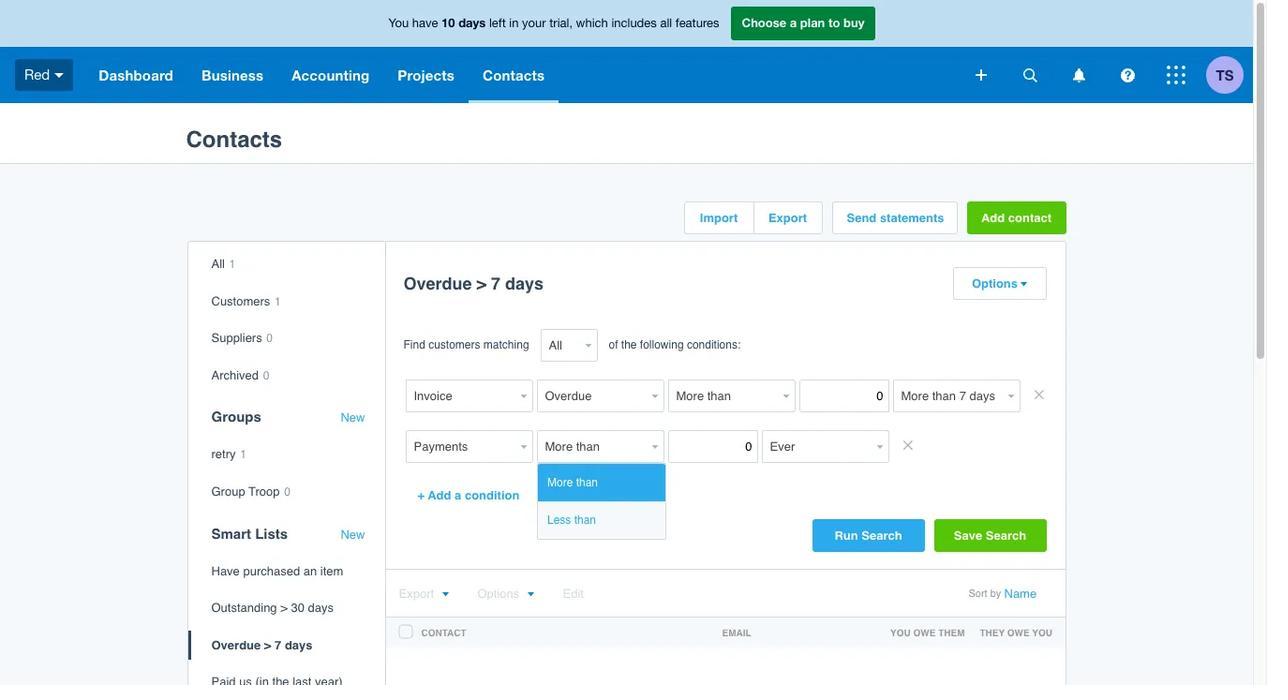 Task type: vqa. For each thing, say whether or not it's contained in the screenshot.
1
yes



Task type: describe. For each thing, give the bounding box(es) containing it.
import
[[700, 211, 738, 225]]

0 inside group troop 0
[[284, 485, 290, 499]]

you
[[389, 16, 409, 30]]

contacts button
[[469, 47, 559, 103]]

0 vertical spatial overdue > 7 days
[[403, 274, 544, 293]]

0 horizontal spatial export button
[[399, 587, 449, 601]]

run search
[[835, 529, 902, 543]]

statements
[[880, 211, 944, 225]]

+
[[418, 488, 425, 502]]

dashboard
[[99, 67, 173, 83]]

days up matching
[[505, 274, 544, 293]]

less
[[547, 514, 571, 527]]

0 vertical spatial >
[[477, 274, 486, 293]]

dashboard link
[[85, 47, 187, 103]]

groups
[[211, 409, 261, 425]]

add contact
[[981, 211, 1052, 225]]

0 for suppliers
[[266, 332, 273, 345]]

choose a plan to buy
[[742, 15, 865, 30]]

more
[[547, 476, 573, 489]]

search for save search
[[986, 529, 1026, 543]]

item
[[320, 564, 343, 578]]

save search button
[[934, 519, 1046, 552]]

email
[[722, 627, 751, 638]]

a inside button
[[455, 488, 461, 502]]

name
[[1004, 587, 1037, 601]]

0 horizontal spatial el image
[[442, 591, 449, 598]]

2 you from the left
[[1032, 627, 1053, 638]]

them
[[938, 627, 965, 638]]

new for smart lists
[[341, 527, 365, 541]]

you have 10 days left in your trial, which includes all features
[[389, 15, 719, 30]]

smart
[[211, 525, 251, 541]]

trial,
[[549, 16, 573, 30]]

export for the left export button
[[399, 587, 434, 601]]

ts
[[1216, 66, 1234, 83]]

in
[[509, 16, 519, 30]]

save search
[[954, 529, 1026, 543]]

0 vertical spatial 7
[[491, 274, 501, 293]]

1 vertical spatial overdue > 7 days
[[211, 638, 313, 652]]

10
[[442, 15, 455, 30]]

outstanding > 30 days
[[211, 601, 334, 615]]

a inside banner
[[790, 15, 797, 30]]

archived
[[211, 368, 259, 382]]

accounting button
[[278, 47, 384, 103]]

you owe them
[[890, 627, 965, 638]]

days right '30'
[[308, 601, 334, 615]]

options button for email
[[478, 587, 535, 601]]

el image for email
[[527, 591, 535, 598]]

the
[[621, 338, 637, 351]]

group
[[211, 485, 245, 499]]

have
[[211, 564, 240, 578]]

lists
[[255, 525, 288, 541]]

send statements button
[[833, 202, 956, 233]]

retry 1
[[211, 447, 246, 461]]

outstanding
[[211, 601, 277, 615]]

projects button
[[384, 47, 469, 103]]

which
[[576, 16, 608, 30]]

suppliers
[[211, 331, 262, 345]]

all
[[211, 257, 225, 271]]

+ add a condition
[[418, 488, 520, 502]]

1 you from the left
[[890, 627, 911, 638]]

send statements
[[847, 211, 944, 225]]

0 horizontal spatial contacts
[[186, 127, 282, 153]]

days down '30'
[[285, 638, 313, 652]]

matching
[[484, 338, 529, 351]]

edit button
[[563, 587, 584, 601]]

they owe you
[[980, 627, 1053, 638]]

retry
[[211, 447, 236, 461]]

0 vertical spatial add
[[981, 211, 1005, 225]]

to
[[828, 15, 840, 30]]

customers
[[428, 338, 480, 351]]

1 horizontal spatial svg image
[[1023, 68, 1037, 82]]

contact
[[421, 627, 466, 638]]

condition
[[465, 488, 520, 502]]

contacts inside popup button
[[483, 67, 545, 83]]

an
[[303, 564, 317, 578]]

1 vertical spatial >
[[280, 601, 288, 615]]

All text field
[[540, 329, 581, 362]]

suppliers 0
[[211, 331, 273, 345]]

purchased
[[243, 564, 300, 578]]

send
[[847, 211, 877, 225]]



Task type: locate. For each thing, give the bounding box(es) containing it.
1 horizontal spatial you
[[1032, 627, 1053, 638]]

they
[[980, 627, 1005, 638]]

conditions:
[[687, 338, 741, 351]]

0 horizontal spatial 1
[[229, 258, 235, 271]]

1 vertical spatial options button
[[478, 587, 535, 601]]

2 owe from the left
[[1007, 627, 1030, 638]]

search for run search
[[862, 529, 902, 543]]

owe
[[913, 627, 936, 638], [1007, 627, 1030, 638]]

than right less
[[574, 514, 596, 527]]

1 right customers
[[275, 295, 281, 308]]

1
[[229, 258, 235, 271], [275, 295, 281, 308], [240, 448, 246, 461]]

0 horizontal spatial options button
[[478, 587, 535, 601]]

following
[[640, 338, 684, 351]]

contact
[[1008, 211, 1052, 225]]

2 search from the left
[[986, 529, 1026, 543]]

0 horizontal spatial you
[[890, 627, 911, 638]]

owe for you
[[913, 627, 936, 638]]

contacts down in
[[483, 67, 545, 83]]

2 horizontal spatial el image
[[1020, 281, 1027, 288]]

1 horizontal spatial a
[[790, 15, 797, 30]]

search
[[862, 529, 902, 543], [986, 529, 1026, 543]]

>
[[477, 274, 486, 293], [280, 601, 288, 615], [264, 638, 271, 652]]

overdue > 7 days up find customers matching at the left of page
[[403, 274, 544, 293]]

plan
[[800, 15, 825, 30]]

export up "contact"
[[399, 587, 434, 601]]

el image for of the following conditions:
[[1020, 281, 1027, 288]]

search inside button
[[986, 529, 1026, 543]]

30
[[291, 601, 305, 615]]

1 vertical spatial export button
[[399, 587, 449, 601]]

1 inside all 1
[[229, 258, 235, 271]]

business
[[201, 67, 264, 83]]

choose
[[742, 15, 787, 30]]

options button left edit button at bottom
[[478, 587, 535, 601]]

red
[[24, 66, 50, 82]]

contacts
[[483, 67, 545, 83], [186, 127, 282, 153]]

el image left edit button at bottom
[[527, 591, 535, 598]]

1 horizontal spatial export
[[768, 211, 807, 225]]

smart lists
[[211, 525, 288, 541]]

2 new from the top
[[341, 527, 365, 541]]

search right run
[[862, 529, 902, 543]]

than for less than
[[574, 514, 596, 527]]

add left contact
[[981, 211, 1005, 225]]

0 right suppliers
[[266, 332, 273, 345]]

days right 10
[[458, 15, 486, 30]]

export right import "button"
[[768, 211, 807, 225]]

options button for of the following conditions:
[[954, 268, 1046, 299]]

troop
[[248, 485, 280, 499]]

options
[[972, 276, 1018, 291], [478, 587, 520, 601]]

days inside banner
[[458, 15, 486, 30]]

1 right retry
[[240, 448, 246, 461]]

options button down add contact button at the right top of page
[[954, 268, 1046, 299]]

1 vertical spatial new
[[341, 527, 365, 541]]

0 right archived
[[263, 369, 269, 382]]

customers
[[211, 294, 270, 308]]

0 vertical spatial new link
[[341, 411, 365, 425]]

0
[[266, 332, 273, 345], [263, 369, 269, 382], [284, 485, 290, 499]]

1 vertical spatial export
[[399, 587, 434, 601]]

1 horizontal spatial add
[[981, 211, 1005, 225]]

new link
[[341, 411, 365, 425], [341, 527, 365, 542]]

0 vertical spatial 0
[[266, 332, 273, 345]]

more than
[[547, 476, 598, 489]]

1 horizontal spatial options button
[[954, 268, 1046, 299]]

options for email
[[478, 587, 520, 601]]

owe left them
[[913, 627, 936, 638]]

0 horizontal spatial options
[[478, 587, 520, 601]]

contacts down business popup button
[[186, 127, 282, 153]]

svg image
[[1023, 68, 1037, 82], [55, 73, 64, 78]]

0 horizontal spatial a
[[455, 488, 461, 502]]

1 horizontal spatial el image
[[527, 591, 535, 598]]

> down outstanding > 30 days
[[264, 638, 271, 652]]

have purchased an item
[[211, 564, 343, 578]]

2 new link from the top
[[341, 527, 365, 542]]

0 vertical spatial a
[[790, 15, 797, 30]]

owe for they
[[1007, 627, 1030, 638]]

1 new from the top
[[341, 411, 365, 425]]

1 vertical spatial contacts
[[186, 127, 282, 153]]

you down name
[[1032, 627, 1053, 638]]

options down add contact button at the right top of page
[[972, 276, 1018, 291]]

0 vertical spatial options
[[972, 276, 1018, 291]]

1 new link from the top
[[341, 411, 365, 425]]

export for export button to the top
[[768, 211, 807, 225]]

1 horizontal spatial overdue
[[403, 274, 472, 293]]

7 up matching
[[491, 274, 501, 293]]

overdue > 7 days
[[403, 274, 544, 293], [211, 638, 313, 652]]

0 vertical spatial new
[[341, 411, 365, 425]]

than right "more" on the left
[[576, 476, 598, 489]]

add contact button
[[967, 202, 1066, 234]]

1 horizontal spatial overdue > 7 days
[[403, 274, 544, 293]]

accounting
[[292, 67, 370, 83]]

0 vertical spatial export button
[[754, 202, 822, 233]]

add right +
[[428, 488, 451, 502]]

+ add a condition button
[[403, 479, 534, 512]]

7 down outstanding > 30 days
[[275, 638, 281, 652]]

el image
[[1020, 281, 1027, 288], [442, 591, 449, 598], [527, 591, 535, 598]]

> left '30'
[[280, 601, 288, 615]]

1 horizontal spatial contacts
[[483, 67, 545, 83]]

1 horizontal spatial 7
[[491, 274, 501, 293]]

1 vertical spatial a
[[455, 488, 461, 502]]

save
[[954, 529, 982, 543]]

all
[[660, 16, 672, 30]]

all 1
[[211, 257, 235, 271]]

overdue down "outstanding"
[[211, 638, 261, 652]]

1 horizontal spatial search
[[986, 529, 1026, 543]]

1 horizontal spatial 1
[[240, 448, 246, 461]]

of
[[609, 338, 618, 351]]

1 horizontal spatial export button
[[754, 202, 822, 233]]

1 for all
[[275, 295, 281, 308]]

a
[[790, 15, 797, 30], [455, 488, 461, 502]]

customers 1
[[211, 294, 281, 308]]

2 vertical spatial 1
[[240, 448, 246, 461]]

1 inside retry 1
[[240, 448, 246, 461]]

you
[[890, 627, 911, 638], [1032, 627, 1053, 638]]

options button
[[954, 268, 1046, 299], [478, 587, 535, 601]]

0 inside archived 0
[[263, 369, 269, 382]]

includes
[[611, 16, 657, 30]]

1 vertical spatial options
[[478, 587, 520, 601]]

2 horizontal spatial 1
[[275, 295, 281, 308]]

1 search from the left
[[862, 529, 902, 543]]

than
[[576, 476, 598, 489], [574, 514, 596, 527]]

by
[[990, 588, 1001, 600]]

export button
[[754, 202, 822, 233], [399, 587, 449, 601]]

name button
[[1004, 587, 1037, 601]]

new link for groups
[[341, 411, 365, 425]]

0 horizontal spatial owe
[[913, 627, 936, 638]]

group troop 0
[[211, 485, 290, 499]]

search right save at the bottom right of page
[[986, 529, 1026, 543]]

options for of the following conditions:
[[972, 276, 1018, 291]]

1 vertical spatial new link
[[341, 527, 365, 542]]

a left plan
[[790, 15, 797, 30]]

sort by name
[[969, 587, 1037, 601]]

sort
[[969, 588, 988, 600]]

banner
[[0, 0, 1253, 103]]

1 horizontal spatial owe
[[1007, 627, 1030, 638]]

1 vertical spatial 7
[[275, 638, 281, 652]]

your
[[522, 16, 546, 30]]

el image down contact
[[1020, 281, 1027, 288]]

overdue > 7 days down outstanding > 30 days
[[211, 638, 313, 652]]

0 horizontal spatial export
[[399, 587, 434, 601]]

1 vertical spatial than
[[574, 514, 596, 527]]

search inside button
[[862, 529, 902, 543]]

0 horizontal spatial add
[[428, 488, 451, 502]]

ts button
[[1206, 47, 1253, 103]]

red button
[[0, 47, 85, 103]]

export button right import "button"
[[754, 202, 822, 233]]

projects
[[398, 67, 455, 83]]

export inside button
[[768, 211, 807, 225]]

1 vertical spatial add
[[428, 488, 451, 502]]

0 horizontal spatial >
[[264, 638, 271, 652]]

archived 0
[[211, 368, 269, 382]]

business button
[[187, 47, 278, 103]]

owe right they
[[1007, 627, 1030, 638]]

than for more than
[[576, 476, 598, 489]]

less than
[[547, 514, 596, 527]]

None text field
[[799, 380, 889, 412], [893, 380, 1003, 412], [405, 430, 516, 463], [668, 430, 758, 463], [762, 430, 872, 463], [799, 380, 889, 412], [893, 380, 1003, 412], [405, 430, 516, 463], [668, 430, 758, 463], [762, 430, 872, 463]]

new link for smart lists
[[341, 527, 365, 542]]

0 inside suppliers 0
[[266, 332, 273, 345]]

import button
[[685, 202, 753, 233]]

options left "edit"
[[478, 587, 520, 601]]

1 vertical spatial overdue
[[211, 638, 261, 652]]

0 horizontal spatial overdue
[[211, 638, 261, 652]]

a left condition
[[455, 488, 461, 502]]

1 right 'all' on the left of the page
[[229, 258, 235, 271]]

find customers matching
[[403, 338, 529, 351]]

0 vertical spatial options button
[[954, 268, 1046, 299]]

0 vertical spatial contacts
[[483, 67, 545, 83]]

edit
[[563, 587, 584, 601]]

banner containing ts
[[0, 0, 1253, 103]]

left
[[489, 16, 506, 30]]

svg image inside red popup button
[[55, 73, 64, 78]]

2 vertical spatial 0
[[284, 485, 290, 499]]

new for groups
[[341, 411, 365, 425]]

export button up "contact"
[[399, 587, 449, 601]]

1 horizontal spatial options
[[972, 276, 1018, 291]]

add
[[981, 211, 1005, 225], [428, 488, 451, 502]]

None text field
[[405, 380, 516, 412], [537, 380, 647, 412], [668, 380, 778, 412], [537, 430, 647, 463], [405, 380, 516, 412], [537, 380, 647, 412], [668, 380, 778, 412], [537, 430, 647, 463]]

0 vertical spatial 1
[[229, 258, 235, 271]]

0 for archived
[[263, 369, 269, 382]]

> up find customers matching at the left of page
[[477, 274, 486, 293]]

run search button
[[812, 519, 925, 552]]

run
[[835, 529, 858, 543]]

0 horizontal spatial 7
[[275, 638, 281, 652]]

have
[[412, 16, 438, 30]]

2 vertical spatial >
[[264, 638, 271, 652]]

1 vertical spatial 0
[[263, 369, 269, 382]]

1 for groups
[[240, 448, 246, 461]]

overdue up customers
[[403, 274, 472, 293]]

0 horizontal spatial search
[[862, 529, 902, 543]]

1 horizontal spatial >
[[280, 601, 288, 615]]

0 vertical spatial than
[[576, 476, 598, 489]]

svg image
[[1167, 66, 1186, 84], [1073, 68, 1085, 82], [1121, 68, 1135, 82], [976, 69, 987, 81]]

0 vertical spatial export
[[768, 211, 807, 225]]

of the following conditions:
[[609, 338, 741, 351]]

0 vertical spatial overdue
[[403, 274, 472, 293]]

0 right troop on the left bottom
[[284, 485, 290, 499]]

buy
[[844, 15, 865, 30]]

you left them
[[890, 627, 911, 638]]

2 horizontal spatial >
[[477, 274, 486, 293]]

find
[[403, 338, 425, 351]]

0 horizontal spatial overdue > 7 days
[[211, 638, 313, 652]]

1 owe from the left
[[913, 627, 936, 638]]

features
[[676, 16, 719, 30]]

1 inside 'customers 1'
[[275, 295, 281, 308]]

1 vertical spatial 1
[[275, 295, 281, 308]]

0 horizontal spatial svg image
[[55, 73, 64, 78]]

el image up "contact"
[[442, 591, 449, 598]]

7
[[491, 274, 501, 293], [275, 638, 281, 652]]



